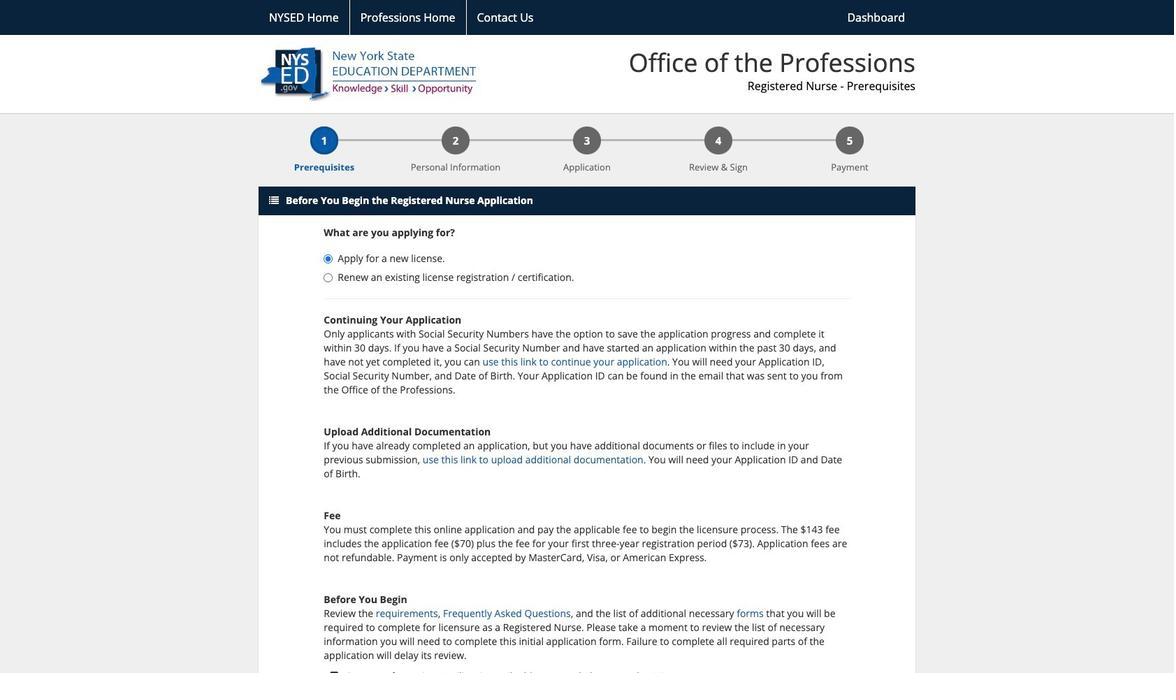 Task type: vqa. For each thing, say whether or not it's contained in the screenshot.
First Name text field
no



Task type: locate. For each thing, give the bounding box(es) containing it.
li image
[[324, 671, 345, 673]]

None radio
[[324, 255, 333, 264], [324, 274, 333, 283], [324, 255, 333, 264], [324, 274, 333, 283]]



Task type: describe. For each thing, give the bounding box(es) containing it.
list image
[[269, 196, 279, 206]]



